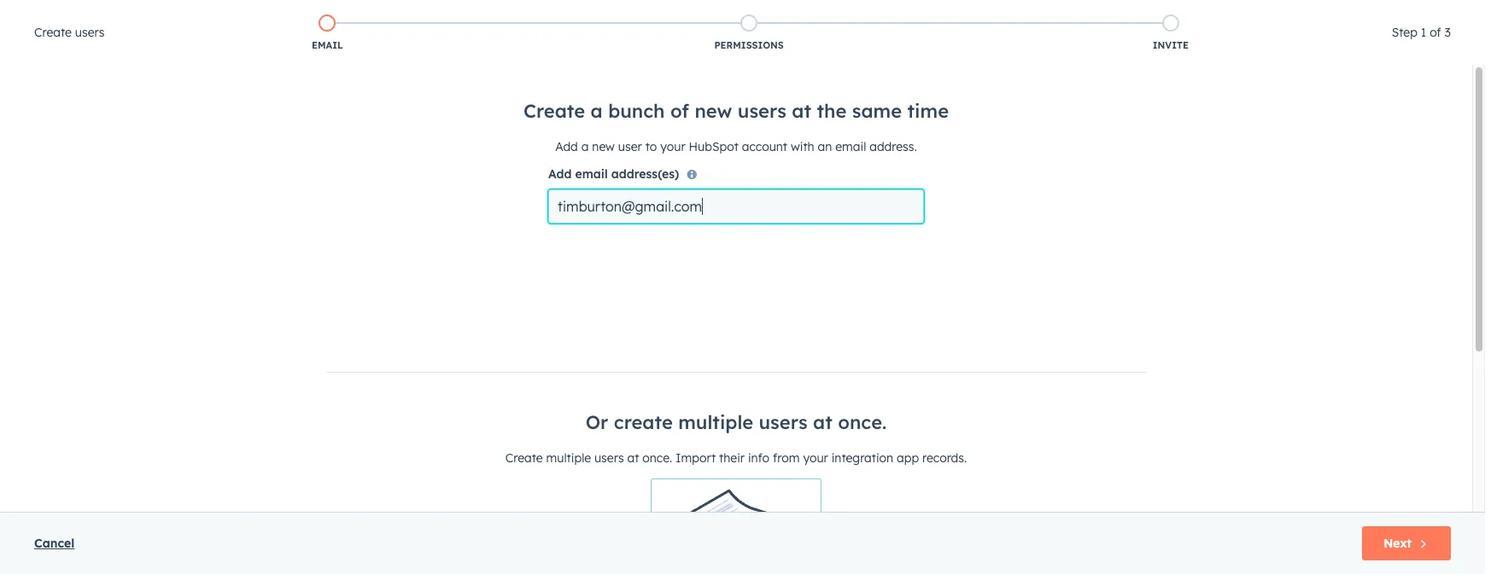 Task type: vqa. For each thing, say whether or not it's contained in the screenshot.
"menu"
no



Task type: describe. For each thing, give the bounding box(es) containing it.
remove
[[537, 162, 579, 178]]

add email address(es)
[[548, 167, 679, 182]]

create users
[[34, 25, 105, 40]]

address.
[[870, 139, 917, 155]]

(0)
[[597, 198, 614, 214]]

create a bunch of new users at the same time
[[524, 99, 949, 123]]

integration
[[832, 451, 894, 466]]

info
[[748, 451, 770, 466]]

same
[[852, 99, 902, 123]]

Search name or email address search field
[[253, 237, 501, 268]]

0 vertical spatial your
[[660, 139, 686, 155]]

about
[[798, 162, 834, 178]]

marketplaces button
[[1163, 0, 1199, 27]]

invite list item
[[960, 11, 1382, 56]]

learn
[[726, 162, 760, 178]]

2 vertical spatial new
[[289, 162, 312, 178]]

access element
[[886, 309, 1270, 371]]

new
[[632, 200, 653, 211]]

1 horizontal spatial user
[[618, 139, 642, 155]]

address(es)
[[611, 167, 679, 182]]

main team element
[[1270, 309, 1485, 371]]

an
[[818, 139, 832, 155]]

create multiple users at once. import their info from your integration app records.
[[505, 451, 967, 466]]

1 vertical spatial email
[[575, 167, 608, 182]]

Search HubSpot search field
[[1232, 36, 1442, 65]]

0 vertical spatial new
[[695, 99, 732, 123]]

previous page image
[[724, 392, 745, 413]]

create for create multiple users at once. import their info from your integration app records.
[[505, 451, 543, 466]]

1 horizontal spatial from
[[773, 451, 800, 466]]

3 column header from the left
[[886, 272, 1271, 309]]

hubspot
[[689, 139, 739, 155]]

upgrade menu
[[1035, 0, 1452, 27]]

permissions
[[867, 162, 938, 178]]

create for create users
[[34, 25, 72, 40]]

1 vertical spatial new
[[592, 139, 615, 155]]

import
[[676, 451, 716, 466]]

step
[[1392, 25, 1418, 40]]

learn more about user permissions link
[[726, 162, 960, 178]]

or
[[586, 411, 608, 435]]

privacy & consent link
[[17, 515, 179, 547]]

calling icon button
[[1130, 3, 1159, 25]]

add a new user to your hubspot account with an email address.
[[555, 139, 917, 155]]

account
[[742, 139, 788, 155]]

close image
[[1451, 20, 1465, 34]]

step 1 of 3
[[1392, 25, 1451, 40]]

create users heading
[[34, 22, 105, 43]]

2 horizontal spatial user
[[837, 162, 863, 178]]

2 horizontal spatial at
[[813, 411, 833, 435]]

create new users, customize user permissions, and remove users from your account. learn more about user permissions
[[249, 162, 942, 178]]

0 vertical spatial multiple
[[678, 411, 753, 435]]

more
[[764, 162, 795, 178]]

the
[[817, 99, 847, 123]]

a for add
[[581, 139, 589, 155]]

customize
[[351, 162, 408, 178]]



Task type: locate. For each thing, give the bounding box(es) containing it.
2 horizontal spatial new
[[695, 99, 732, 123]]

new
[[695, 99, 732, 123], [592, 139, 615, 155], [289, 162, 312, 178]]

menu item
[[1125, 0, 1129, 27], [1290, 0, 1452, 27]]

0 vertical spatial from
[[615, 162, 642, 178]]

1 horizontal spatial once.
[[838, 411, 887, 435]]

multiple
[[678, 411, 753, 435], [546, 451, 591, 466]]

menu item left calling icon dropdown button
[[1125, 0, 1129, 27]]

a for create
[[591, 99, 603, 123]]

new up the 'create new users, customize user permissions, and remove users from your account. learn more about user permissions'
[[592, 139, 615, 155]]

app
[[897, 451, 919, 466]]

calling icon image
[[1137, 7, 1153, 22]]

next button
[[1362, 527, 1451, 561]]

1 column header from the left
[[288, 272, 630, 309]]

and
[[512, 162, 534, 178]]

add up "remove"
[[555, 139, 578, 155]]

list
[[117, 11, 1382, 56]]

cancel button
[[34, 534, 75, 554]]

0 vertical spatial a
[[591, 99, 603, 123]]

of right bunch
[[670, 99, 689, 123]]

seat element
[[629, 309, 886, 371]]

create for create a bunch of new users at the same time
[[524, 99, 585, 123]]

0 vertical spatial of
[[1430, 25, 1441, 40]]

email
[[312, 39, 343, 51]]

list containing email
[[117, 11, 1382, 56]]

add up advanced filters (0)
[[548, 167, 572, 182]]

email list item
[[117, 11, 538, 56]]

email up (0)
[[575, 167, 608, 182]]

user
[[618, 139, 642, 155], [411, 162, 435, 178], [837, 162, 863, 178]]

from right the info
[[773, 451, 800, 466]]

1 vertical spatial at
[[813, 411, 833, 435]]

advanced filters (0) button
[[467, 189, 625, 223]]

users
[[75, 25, 105, 40], [738, 99, 787, 123], [582, 162, 612, 178], [759, 411, 808, 435], [594, 451, 624, 466]]

multiple up their
[[678, 411, 753, 435]]

privacy
[[27, 524, 69, 539]]

create for create new users, customize user permissions, and remove users from your account. learn more about user permissions
[[249, 162, 286, 178]]

0 horizontal spatial user
[[411, 162, 435, 178]]

your right to
[[660, 139, 686, 155]]

permissions
[[714, 39, 784, 51]]

account.
[[674, 162, 722, 178]]

filters
[[559, 198, 594, 214]]

1 horizontal spatial menu item
[[1290, 0, 1452, 27]]

&
[[72, 524, 81, 539]]

1 horizontal spatial multiple
[[678, 411, 753, 435]]

1 menu item from the left
[[1125, 0, 1129, 27]]

advanced
[[496, 198, 555, 214]]

new up the hubspot
[[695, 99, 732, 123]]

a left bunch
[[591, 99, 603, 123]]

their
[[719, 451, 745, 466]]

None checkbox
[[651, 479, 822, 575]]

email up the learn more about user permissions link
[[836, 139, 866, 155]]

consent
[[84, 524, 130, 539]]

marketplaces image
[[1173, 8, 1188, 23]]

at
[[792, 99, 811, 123], [813, 411, 833, 435], [627, 451, 639, 466]]

column header
[[288, 272, 630, 309], [629, 272, 887, 309], [886, 272, 1271, 309]]

new left users,
[[289, 162, 312, 178]]

once. left import
[[643, 451, 672, 466]]

add for add email address(es)
[[548, 167, 572, 182]]

0 vertical spatial at
[[792, 99, 811, 123]]

0 vertical spatial add
[[555, 139, 578, 155]]

permissions,
[[439, 162, 509, 178]]

at left the
[[792, 99, 811, 123]]

2 vertical spatial your
[[803, 451, 828, 466]]

1 vertical spatial from
[[773, 451, 800, 466]]

your left integration
[[803, 451, 828, 466]]

invite
[[1153, 39, 1189, 51]]

next
[[1384, 536, 1412, 552]]

permissions list item
[[538, 11, 960, 56]]

name element
[[288, 309, 629, 371]]

0 horizontal spatial of
[[670, 99, 689, 123]]

0 horizontal spatial email
[[575, 167, 608, 182]]

users,
[[315, 162, 348, 178]]

0 horizontal spatial a
[[581, 139, 589, 155]]

2 menu item from the left
[[1290, 0, 1452, 27]]

with
[[791, 139, 815, 155]]

email
[[836, 139, 866, 155], [575, 167, 608, 182]]

time
[[908, 99, 949, 123]]

a
[[591, 99, 603, 123], [581, 139, 589, 155]]

user left to
[[618, 139, 642, 155]]

privacy & consent
[[27, 524, 130, 539]]

upgrade
[[1065, 9, 1113, 22]]

0 vertical spatial email
[[836, 139, 866, 155]]

your
[[660, 139, 686, 155], [646, 162, 671, 178], [803, 451, 828, 466]]

name image
[[309, 325, 336, 352]]

or create multiple users at once.
[[586, 411, 887, 435]]

0 vertical spatial once.
[[838, 411, 887, 435]]

a up the 'create new users, customize user permissions, and remove users from your account. learn more about user permissions'
[[581, 139, 589, 155]]

1
[[1421, 25, 1427, 40]]

menu item up search hubspot search field
[[1290, 0, 1452, 27]]

cancel
[[34, 536, 75, 552]]

2 column header from the left
[[629, 272, 887, 309]]

1 vertical spatial multiple
[[546, 451, 591, 466]]

1 vertical spatial once.
[[643, 451, 672, 466]]

add for add a new user to your hubspot account with an email address.
[[555, 139, 578, 155]]

0 horizontal spatial at
[[627, 451, 639, 466]]

1 horizontal spatial a
[[591, 99, 603, 123]]

0 horizontal spatial once.
[[643, 451, 672, 466]]

1 vertical spatial your
[[646, 162, 671, 178]]

create
[[614, 411, 673, 435]]

of right the 1
[[1430, 25, 1441, 40]]

to
[[645, 139, 657, 155]]

at down create
[[627, 451, 639, 466]]

1 horizontal spatial at
[[792, 99, 811, 123]]

upgrade image
[[1047, 8, 1062, 23]]

1 vertical spatial of
[[670, 99, 689, 123]]

2 vertical spatial at
[[627, 451, 639, 466]]

1 horizontal spatial of
[[1430, 25, 1441, 40]]

0 horizontal spatial menu item
[[1125, 0, 1129, 27]]

from
[[615, 162, 642, 178], [773, 451, 800, 466]]

your down to
[[646, 162, 671, 178]]

once. up integration
[[838, 411, 887, 435]]

bunch
[[608, 99, 665, 123]]

1 horizontal spatial new
[[592, 139, 615, 155]]

of
[[1430, 25, 1441, 40], [670, 99, 689, 123]]

advanced filters (0)
[[496, 198, 614, 214]]

at up integration
[[813, 411, 833, 435]]

0 horizontal spatial new
[[289, 162, 312, 178]]

records.
[[922, 451, 967, 466]]

create inside heading
[[34, 25, 72, 40]]

once.
[[838, 411, 887, 435], [643, 451, 672, 466]]

users inside heading
[[75, 25, 105, 40]]

create
[[34, 25, 72, 40], [524, 99, 585, 123], [249, 162, 286, 178], [505, 451, 543, 466]]

dialog containing create a bunch of new users at the same time
[[0, 0, 1485, 575]]

user right customize
[[411, 162, 435, 178]]

0 horizontal spatial from
[[615, 162, 642, 178]]

add
[[555, 139, 578, 155], [548, 167, 572, 182]]

1 vertical spatial add
[[548, 167, 572, 182]]

multiple down or at the bottom of the page
[[546, 451, 591, 466]]

dialog
[[0, 0, 1485, 575]]

1 horizontal spatial email
[[836, 139, 866, 155]]

0 horizontal spatial multiple
[[546, 451, 591, 466]]

3
[[1445, 25, 1451, 40]]

1 vertical spatial a
[[581, 139, 589, 155]]

from up new
[[615, 162, 642, 178]]

user right about
[[837, 162, 863, 178]]

None text field
[[548, 190, 924, 224]]

navigation
[[249, 91, 414, 133]]



